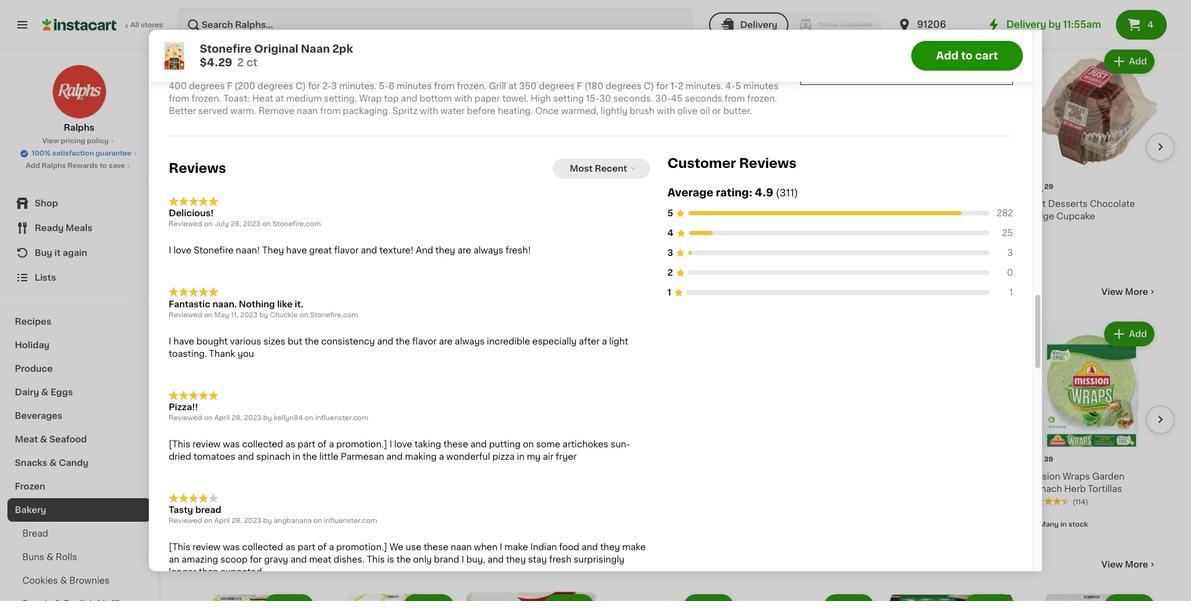 Task type: vqa. For each thing, say whether or not it's contained in the screenshot.
sizes
yes



Task type: describe. For each thing, give the bounding box(es) containing it.
vegetable
[[283, 40, 327, 48]]

flour
[[240, 2, 262, 11]]

2 horizontal spatial frozen.
[[748, 94, 777, 103]]

& for rolls
[[47, 554, 54, 562]]

by inside the pizza!! reviewed on april 28, 2023 by kellyn84 on influenster.com
[[263, 415, 272, 422]]

cart
[[975, 51, 998, 61]]

from down 400
[[169, 94, 189, 103]]

and
[[416, 247, 433, 255]]

naan inside [this review was collected as part of a promotion.] we use these naan when i make indian food and they make an amazing scoop for gravy and meat dishes. this is the only brand i buy, and they stay fresh surprisingly longer than expected.
[[451, 544, 472, 553]]

by inside tasty bread reviewed on april 28, 2023 by angbanana on influenster.com
[[263, 518, 272, 525]]

stonefire,com inside fantastic naan. nothing like it. reviewed on may 11, 2023 by chuckle on stonefire,com
[[310, 312, 358, 319]]

on left may
[[204, 312, 213, 319]]

2 inside 400 degrees f (200 degrees c) for 2-3 minutes. 5-6 minutes from frozen. grill at 350 degrees f (180 degrees c) for 1-2 minutes. 4-5 minutes from frozen. toast: heat at medium setting. wrap top and bottom with paper towel. high setting 15-30 seconds. 30-45 seconds from frozen. better served warm. remove naan from packaging. spritz with water before heating. once warmed, lightly brush with olive oil or butter.
[[678, 82, 684, 91]]

oil,
[[575, 15, 589, 24]]

bakery for bakery fresh goodness eclairs, chocolate iced, ny style
[[607, 200, 637, 209]]

frozen link
[[7, 475, 151, 499]]

little
[[319, 453, 339, 462]]

a down taking
[[439, 453, 444, 462]]

food inside [this review was collected as part of a promotion.] we use these naan when i make indian food and they make an amazing scoop for gravy and meat dishes. this is the only brand i buy, and they stay fresh surprisingly longer than expected.
[[559, 544, 580, 553]]

in up dishes.
[[360, 522, 366, 529]]

$ inside $ 7 29
[[469, 457, 474, 464]]

delivery by 11:55am link
[[987, 17, 1102, 32]]

fresh
[[549, 556, 572, 565]]

the right the but
[[305, 337, 319, 346]]

powder
[[169, 27, 202, 36]]

& for flatbreads
[[245, 286, 256, 299]]

& for candy
[[49, 459, 57, 468]]

ct for 4 ct
[[193, 510, 200, 516]]

oz for rubicon
[[753, 224, 761, 231]]

0 vertical spatial love
[[174, 247, 192, 255]]

service type group
[[709, 12, 883, 37]]

6 inside 400 degrees f (200 degrees c) for 2-3 minutes. 5-6 minutes from frozen. grill at 350 degrees f (180 degrees c) for 1-2 minutes. 4-5 minutes from frozen. toast: heat at medium setting. wrap top and bottom with paper towel. high setting 15-30 seconds. 30-45 seconds from frozen. better served warm. remove naan from packaging. spritz with water before heating. once warmed, lightly brush with olive oil or butter.
[[389, 82, 395, 91]]

4.9
[[755, 188, 774, 198]]

mini
[[264, 473, 283, 482]]

original for naan
[[254, 44, 298, 54]]

when
[[474, 544, 498, 553]]

includes
[[831, 24, 861, 30]]

$ 3 79 for 10 ct
[[329, 456, 352, 469]]

tasty bread reviewed on april 28, 2023 by angbanana on influenster.com
[[169, 507, 377, 525]]

on left july at the left of the page
[[204, 221, 213, 228]]

buttermilk,
[[310, 15, 357, 24]]

toast:
[[224, 94, 250, 103]]

39 for 5
[[203, 184, 212, 191]]

dough
[[493, 2, 523, 11]]

desserts for just
[[1049, 200, 1088, 209]]

350
[[519, 82, 537, 91]]

bakery fresh goodness dessert shells 5 oz
[[887, 200, 991, 231]]

1 horizontal spatial frozen.
[[457, 82, 487, 91]]

ralphs logo image
[[52, 65, 106, 119]]

lists link
[[7, 266, 151, 290]]

kellyn84
[[274, 415, 303, 422]]

on right angbanana
[[314, 518, 322, 525]]

reduced
[[354, 2, 394, 11]]

satisfaction
[[52, 150, 94, 157]]

april inside tasty bread reviewed on april 28, 2023 by angbanana on influenster.com
[[214, 518, 230, 525]]

a up 2,000
[[961, 56, 965, 63]]

top
[[384, 94, 399, 103]]

scoop
[[220, 556, 248, 565]]

average rating: 4.9 (311)
[[668, 188, 798, 198]]

naan inside 400 degrees f (200 degrees c) for 2-3 minutes. 5-6 minutes from frozen. grill at 350 degrees f (180 degrees c) for 1-2 minutes. 4-5 minutes from frozen. toast: heat at medium setting. wrap top and bottom with paper towel. high setting 15-30 seconds. 30-45 seconds from frozen. better served warm. remove naan from packaging. spritz with water before heating. once warmed, lightly brush with olive oil or butter.
[[297, 107, 318, 115]]

fresh for bakery fresh goodness eclairs, chocolate iced, ny style 8 oz
[[219, 200, 243, 209]]

the right consistency
[[396, 337, 410, 346]]

add button for 10 ct
[[405, 324, 453, 346]]

style for bakery fresh goodness eclairs, chocolate iced, ny style 8 oz
[[186, 225, 209, 234]]

shop link
[[7, 191, 151, 216]]

naan
[[301, 44, 330, 54]]

$ for bakery fresh goodness eclairs, chocolate iced, ny style
[[189, 184, 193, 191]]

1 horizontal spatial acid
[[458, 2, 478, 11]]

7 for $ 7 49
[[754, 183, 762, 196]]

0 vertical spatial always
[[474, 247, 503, 255]]

eclairs, for bakery fresh goodness eclairs, chocolate iced, ny style 8 oz
[[186, 212, 217, 221]]

sugars
[[896, 24, 920, 30]]

wraps
[[1063, 473, 1090, 482]]

2 f from the left
[[577, 82, 582, 91]]

on up they
[[262, 221, 271, 228]]

add inside add ralphs rewards to save link
[[26, 163, 40, 169]]

7 for $ 7 29
[[474, 456, 481, 469]]

pizza
[[493, 453, 515, 462]]

cookies & brownies link
[[7, 570, 151, 593]]

and up surprisingly
[[582, 544, 598, 553]]

bakery for bakery fresh goodness eclairs, chocolate iced, ny style 8 oz
[[186, 200, 216, 209]]

2023 inside fantastic naan. nothing like it. reviewed on may 11, 2023 by chuckle on stonefire,com
[[240, 312, 258, 319]]

1 c) from the left
[[296, 82, 306, 91]]

chocolate inside just desserts chocolate fudge cupcake 4 oz
[[1090, 200, 1135, 209]]

view for frozen baked goods
[[1102, 561, 1123, 570]]

frozen for frozen baked goods
[[186, 559, 233, 572]]

many inside product group
[[1040, 522, 1059, 529]]

all stores link
[[42, 7, 164, 42]]

tortillas & flatbreads link
[[186, 285, 333, 300]]

buy it again
[[35, 249, 87, 258]]

i left buy,
[[462, 556, 464, 565]]

add for just desserts chocolate fudge cupcake
[[1129, 57, 1147, 66]]

in down herb
[[1061, 522, 1067, 529]]

part for gravy
[[298, 544, 316, 553]]

fresh for bakery fresh goodness eclairs, chocolate iced, ny style
[[639, 200, 663, 209]]

to inside the % daily value (dv) tells you how much a nutrient in a serving of food contributes to a daily diet. 2,000 calories a day is used for general nutrition advice.
[[908, 64, 915, 71]]

produce link
[[7, 357, 151, 381]]

daily
[[834, 56, 852, 63]]

as for gravy
[[285, 544, 295, 553]]

2023 inside the pizza!! reviewed on april 28, 2023 by kellyn84 on influenster.com
[[244, 415, 262, 422]]

more for frozen baked goods
[[1125, 561, 1149, 570]]

conditioner,
[[525, 2, 578, 11]]

for left 2-
[[308, 82, 320, 91]]

from down setting.
[[320, 107, 341, 115]]

2 vertical spatial they
[[506, 556, 526, 565]]

buns & rolls
[[22, 554, 77, 562]]

style for bakery fresh goodness eclairs, chocolate iced, ny style
[[607, 225, 629, 234]]

candy
[[59, 459, 88, 468]]

taking
[[415, 441, 441, 449]]

as for little
[[285, 441, 295, 449]]

5 inside 400 degrees f (200 degrees c) for 2-3 minutes. 5-6 minutes from frozen. grill at 350 degrees f (180 degrees c) for 1-2 minutes. 4-5 minutes from frozen. toast: heat at medium setting. wrap top and bottom with paper towel. high setting 15-30 seconds. 30-45 seconds from frozen. better served warm. remove naan from packaging. spritz with water before heating. once warmed, lightly brush with olive oil or butter.
[[736, 82, 741, 91]]

1 1 from the left
[[668, 289, 671, 297]]

3 down bakery fresh goodness eclairs, chocolate iced, ny style
[[668, 249, 673, 257]]

for inside [this review was collected as part of a promotion.] we use these naan when i make indian food and they make an amazing scoop for gravy and meat dishes. this is the only brand i buy, and they stay fresh surprisingly longer than expected.
[[250, 556, 262, 565]]

[this for [this review was collected as part of a promotion.] i love taking these and putting on some artichokes sun- dried tomatoes and spinach in the little parmesan and making a wonderful pizza in my air fryer
[[169, 441, 190, 449]]

various
[[230, 337, 261, 346]]

0 horizontal spatial acid
[[242, 27, 261, 36]]

dairy & eggs
[[15, 388, 73, 397]]

1 minutes from the left
[[397, 82, 432, 91]]

$ for mission wraps garden spinach herb tortillas
[[1030, 457, 1034, 464]]

butter.
[[724, 107, 752, 115]]

save
[[109, 163, 125, 169]]

0 vertical spatial ralphs
[[64, 123, 94, 132]]

more for tortillas & flatbreads
[[1125, 288, 1149, 297]]

of inside the % daily value (dv) tells you how much a nutrient in a serving of food contributes to a daily diet. 2,000 calories a day is used for general nutrition advice.
[[839, 64, 846, 71]]

1 vertical spatial they
[[600, 544, 620, 553]]

consistency
[[321, 337, 375, 346]]

is inside [this review was collected as part of a promotion.] we use these naan when i make indian food and they make an amazing scoop for gravy and meat dishes. this is the only brand i buy, and they stay fresh surprisingly longer than expected.
[[387, 556, 394, 565]]

influenster.com inside the pizza!! reviewed on april 28, 2023 by kellyn84 on influenster.com
[[315, 415, 368, 422]]

always inside i have bought various sizes but the consistency and the flavor are always incredible especially after a light toasting. thank you
[[455, 337, 485, 346]]

view for more desserts
[[1102, 15, 1123, 24]]

sizes
[[264, 337, 286, 346]]

towel.
[[502, 94, 529, 103]]

a left day at right top
[[841, 72, 845, 79]]

review for reviewed
[[193, 441, 221, 449]]

the inside [this review was collected as part of a promotion.] i love taking these and putting on some artichokes sun- dried tomatoes and spinach in the little parmesan and making a wonderful pizza in my air fryer
[[303, 453, 317, 462]]

for inside the % daily value (dv) tells you how much a nutrient in a serving of food contributes to a daily diet. 2,000 calories a day is used for general nutrition advice.
[[888, 72, 897, 79]]

seconds
[[685, 94, 723, 103]]

49
[[763, 184, 772, 191]]

0 vertical spatial tortillas
[[186, 286, 242, 299]]

3 inside 400 degrees f (200 degrees c) for 2-3 minutes. 5-6 minutes from frozen. grill at 350 degrees f (180 degrees c) for 1-2 minutes. 4-5 minutes from frozen. toast: heat at medium setting. wrap top and bottom with paper towel. high setting 15-30 seconds. 30-45 seconds from frozen. better served warm. remove naan from packaging. spritz with water before heating. once warmed, lightly brush with olive oil or butter.
[[331, 82, 337, 91]]

much
[[939, 56, 959, 63]]

product group containing 5
[[186, 47, 316, 245]]

folic
[[767, 2, 788, 11]]

1 many from the left
[[339, 522, 358, 529]]

and down when
[[488, 556, 504, 565]]

0 vertical spatial flour,
[[296, 2, 320, 11]]

28, inside tasty bread reviewed on april 28, 2023 by angbanana on influenster.com
[[232, 518, 242, 525]]

tortillas & flatbreads
[[186, 286, 333, 299]]

$ 3 79 for stonefire original mini naan- 4pk
[[189, 456, 212, 469]]

dextrose,
[[203, 40, 245, 48]]

stonefire,com inside delicious! reviewed on july 28, 2023 on stonefire,com
[[273, 221, 321, 228]]

28, for stonefire
[[231, 221, 241, 228]]

to inside button
[[961, 51, 973, 61]]

meat
[[15, 436, 38, 444]]

from up bottom
[[434, 82, 455, 91]]

ny for bakery fresh goodness eclairs, chocolate iced, ny style
[[711, 212, 724, 221]]

4pk
[[186, 485, 204, 494]]

0 horizontal spatial reviews
[[169, 162, 226, 175]]

2 horizontal spatial 6
[[1034, 456, 1043, 469]]

oz for bakery
[[893, 224, 901, 231]]

daily
[[922, 64, 939, 71]]

high
[[531, 94, 551, 103]]

mononitrate,
[[623, 2, 678, 11]]

yeast.
[[356, 40, 382, 48]]

and left texture!
[[361, 247, 377, 255]]

these inside [this review was collected as part of a promotion.] we use these naan when i make indian food and they make an amazing scoop for gravy and meat dishes. this is the only brand i buy, and they stay fresh surprisingly longer than expected.
[[424, 544, 449, 553]]

2023 inside tasty bread reviewed on april 28, 2023 by angbanana on influenster.com
[[244, 518, 262, 525]]

0 horizontal spatial they
[[436, 247, 455, 255]]

you inside the % daily value (dv) tells you how much a nutrient in a serving of food contributes to a daily diet. 2,000 calories a day is used for general nutrition advice.
[[908, 56, 921, 63]]

cookies & brownies
[[22, 577, 110, 586]]

1 horizontal spatial are
[[458, 247, 471, 255]]

from up butter. on the right top of the page
[[725, 94, 745, 103]]

on down it.
[[300, 312, 308, 319]]

chocolate inside bakery fresh goodness eclairs, chocolate iced, ny style
[[640, 212, 685, 221]]

1 vertical spatial flour,
[[662, 15, 685, 24]]

1g
[[862, 24, 870, 30]]

on right kellyn84
[[305, 415, 313, 422]]

snacks & candy
[[15, 459, 88, 468]]

$4.29
[[200, 58, 232, 68]]

3 up '10 ct'
[[333, 456, 342, 469]]

view more link for 7
[[1102, 13, 1157, 26]]

recipes link
[[7, 310, 151, 334]]

item carousel region for tortillas & flatbreads
[[186, 315, 1175, 538]]

by left 11:55am
[[1049, 20, 1061, 29]]

add ralphs rewards to save
[[26, 163, 125, 169]]

ny for bakery fresh goodness eclairs, chocolate iced, ny style 8 oz
[[291, 212, 303, 221]]

item carousel region for more desserts
[[186, 42, 1175, 265]]

diet.
[[941, 64, 956, 71]]

5 up delicious!
[[193, 183, 202, 196]]

for left 1-
[[657, 82, 669, 91]]

2023 inside delicious! reviewed on july 28, 2023 on stonefire,com
[[243, 221, 261, 228]]

on down bread
[[204, 518, 213, 525]]

add to cart
[[936, 51, 998, 61]]

and inside i have bought various sizes but the consistency and the flavor are always incredible especially after a light toasting. thank you
[[377, 337, 394, 346]]

cultured
[[591, 15, 629, 24]]

putting
[[489, 441, 521, 449]]

rubicon
[[747, 200, 783, 209]]

contributes
[[866, 64, 906, 71]]

and left making
[[386, 453, 403, 462]]

a inside [this review was collected as part of a promotion.] we use these naan when i make indian food and they make an amazing scoop for gravy and meat dishes. this is the only brand i buy, and they stay fresh surprisingly longer than expected.
[[329, 544, 334, 553]]

produce
[[15, 365, 53, 374]]

2 c) from the left
[[644, 82, 654, 91]]

on up tomatoes
[[204, 415, 213, 422]]

2 vertical spatial to
[[100, 163, 107, 169]]

view pricing policy
[[42, 138, 109, 145]]

i down delicious!
[[169, 247, 171, 255]]

chocolate inside bakery fresh goodness eclairs, chocolate iced, ny style 8 oz
[[220, 212, 265, 221]]

they
[[262, 247, 284, 255]]

reviewed inside tasty bread reviewed on april 28, 2023 by angbanana on influenster.com
[[169, 518, 202, 525]]

is inside the % daily value (dv) tells you how much a nutrient in a serving of food contributes to a daily diet. 2,000 calories a day is used for general nutrition advice.
[[861, 72, 867, 79]]

longer
[[169, 569, 197, 577]]

a right cart
[[1004, 56, 1008, 63]]

dessert
[[887, 212, 922, 221]]

the inside [this review was collected as part of a promotion.] we use these naan when i make indian food and they make an amazing scoop for gravy and meat dishes. this is the only brand i buy, and they stay fresh surprisingly longer than expected.
[[397, 556, 411, 565]]

28, for was
[[232, 415, 242, 422]]

bakery for bakery
[[15, 506, 46, 515]]

3 degrees from the left
[[539, 82, 575, 91]]

2 horizontal spatial wheat
[[739, 27, 767, 36]]

1 vertical spatial stonefire
[[194, 247, 234, 255]]

ghee
[[637, 27, 661, 36]]

eggs
[[50, 388, 73, 397]]

1 vertical spatial ralphs
[[42, 163, 66, 169]]

3 up 0
[[1008, 249, 1013, 257]]

fresh for bakery fresh goodness dessert shells 5 oz
[[919, 200, 944, 209]]

and up 'stonefire original mini naan- 4pk'
[[238, 453, 254, 462]]

a up the little
[[329, 441, 334, 449]]

like
[[277, 300, 293, 309]]

2 vertical spatial 2
[[668, 269, 673, 277]]

was for spinach
[[223, 441, 240, 449]]

0 horizontal spatial with
[[420, 107, 438, 115]]

oz inside bakery fresh goodness eclairs, chocolate iced, ny style 8 oz
[[192, 237, 201, 243]]

30-
[[655, 94, 671, 103]]

delivery for delivery by 11:55am
[[1007, 20, 1047, 29]]

my
[[527, 453, 541, 462]]

delivery button
[[709, 12, 789, 37]]

and up the wonderful
[[471, 441, 487, 449]]

desserts for more
[[225, 13, 287, 26]]

was for amazing
[[223, 544, 240, 553]]

1 stock from the left
[[368, 522, 388, 529]]

delivery for delivery
[[740, 20, 778, 29]]

and left meat on the left bottom of the page
[[291, 556, 307, 565]]

delicious! reviewed on july 28, 2023 on stonefire,com
[[169, 209, 321, 228]]

5 inside bakery fresh goodness dessert shells 5 oz
[[887, 224, 891, 231]]

product group containing bakery fresh goodness eclairs, chocolate iced, ny style
[[607, 47, 737, 256]]

i inside [this review was collected as part of a promotion.] i love taking these and putting on some artichokes sun- dried tomatoes and spinach in the little parmesan and making a wonderful pizza in my air fryer
[[390, 441, 392, 449]]

holiday link
[[7, 334, 151, 357]]

dextrin,
[[247, 40, 281, 48]]

dishes.
[[334, 556, 365, 565]]

fantastic naan. nothing like it. reviewed on may 11, 2023 by chuckle on stonefire,com
[[169, 300, 358, 319]]

4 inside button
[[1148, 20, 1154, 29]]

of for [this review was collected as part of a promotion.] we use these naan when i make indian food and they make an amazing scoop for gravy and meat dishes. this is the only brand i buy, and they stay fresh surprisingly longer than expected.
[[318, 544, 327, 553]]

eclairs, for bakery fresh goodness eclairs, chocolate iced, ny style
[[607, 212, 638, 221]]

most recent
[[570, 164, 627, 173]]

especially
[[533, 337, 577, 346]]

view more link for 6
[[1102, 286, 1157, 299]]

part for little
[[298, 441, 316, 449]]

you inside i have bought various sizes but the consistency and the flavor are always incredible especially after a light toasting. thank you
[[238, 350, 254, 358]]



Task type: locate. For each thing, give the bounding box(es) containing it.
0
[[1007, 269, 1013, 277]]

was inside [this review was collected as part of a promotion.] we use these naan when i make indian food and they make an amazing scoop for gravy and meat dishes. this is the only brand i buy, and they stay fresh surprisingly longer than expected.
[[223, 544, 240, 553]]

view more for 7
[[1102, 15, 1149, 24]]

& left rolls
[[47, 554, 54, 562]]

1 vertical spatial 6
[[1034, 456, 1043, 469]]

2 ny from the left
[[711, 212, 724, 221]]

part inside [this review was collected as part of a promotion.] we use these naan when i make indian food and they make an amazing scoop for gravy and meat dishes. this is the only brand i buy, and they stay fresh surprisingly longer than expected.
[[298, 544, 316, 553]]

& for brownies
[[60, 577, 67, 586]]

eclairs, inside bakery fresh goodness eclairs, chocolate iced, ny style
[[607, 212, 638, 221]]

promotion.] inside [this review was collected as part of a promotion.] i love taking these and putting on some artichokes sun- dried tomatoes and spinach in the little parmesan and making a wonderful pizza in my air fryer
[[336, 441, 387, 449]]

3 reviewed from the top
[[169, 415, 202, 422]]

many down 6 ct
[[1040, 522, 1059, 529]]

ct for 10 ct
[[336, 510, 343, 516]]

1 horizontal spatial wheat
[[631, 15, 660, 24]]

degrees up setting
[[539, 82, 575, 91]]

1 review from the top
[[193, 441, 221, 449]]

add to cart button
[[912, 41, 1023, 71]]

how
[[923, 56, 938, 63]]

item carousel region containing 3
[[186, 315, 1175, 538]]

(311)
[[776, 188, 798, 198]]

you left the how
[[908, 56, 921, 63]]

iced, up they
[[267, 212, 288, 221]]

[this inside [this review was collected as part of a promotion.] i love taking these and putting on some artichokes sun- dried tomatoes and spinach in the little parmesan and making a wonderful pizza in my air fryer
[[169, 441, 190, 449]]

0 horizontal spatial 29
[[483, 457, 492, 464]]

for down "contributes" at the right of page
[[888, 72, 897, 79]]

0 horizontal spatial have
[[174, 337, 194, 346]]

promotion.] up dishes.
[[336, 544, 387, 553]]

and inside 400 degrees f (200 degrees c) for 2-3 minutes. 5-6 minutes from frozen. grill at 350 degrees f (180 degrees c) for 1-2 minutes. 4-5 minutes from frozen. toast: heat at medium setting. wrap top and bottom with paper towel. high setting 15-30 seconds. 30-45 seconds from frozen. better served warm. remove naan from packaging. spritz with water before heating. once warmed, lightly brush with olive oil or butter.
[[401, 94, 418, 103]]

shop
[[35, 199, 58, 208]]

desserts inside just desserts chocolate fudge cupcake 4 oz
[[1049, 200, 1088, 209]]

2 collected from the top
[[242, 544, 283, 553]]

goodness inside bakery fresh goodness eclairs, chocolate iced, ny style
[[665, 200, 710, 209]]

39 inside "$ 6 39"
[[1044, 457, 1054, 464]]

many in stock
[[339, 522, 388, 529], [1040, 522, 1088, 529]]

1 minutes. from the left
[[339, 82, 377, 91]]

0 vertical spatial part
[[298, 441, 316, 449]]

2 many in stock from the left
[[1040, 522, 1088, 529]]

1 vertical spatial you
[[238, 350, 254, 358]]

as up 'spinach'
[[285, 441, 295, 449]]

promotion.] for i
[[336, 441, 387, 449]]

0 horizontal spatial minutes
[[397, 82, 432, 91]]

acid down (skim
[[242, 27, 261, 36]]

and right consistency
[[377, 337, 394, 346]]

on inside [this review was collected as part of a promotion.] i love taking these and putting on some artichokes sun- dried tomatoes and spinach in the little parmesan and making a wonderful pizza in my air fryer
[[523, 441, 534, 449]]

april inside the pizza!! reviewed on april 28, 2023 by kellyn84 on influenster.com
[[214, 415, 230, 422]]

2 horizontal spatial 2
[[678, 82, 684, 91]]

the left the little
[[303, 453, 317, 462]]

a up meat on the left bottom of the page
[[329, 544, 334, 553]]

add inside add to cart button
[[936, 51, 959, 61]]

29 left pizza
[[483, 457, 492, 464]]

add ralphs rewards to save link
[[26, 161, 132, 171]]

ny inside bakery fresh goodness eclairs, chocolate iced, ny style 8 oz
[[291, 212, 303, 221]]

1 horizontal spatial make
[[622, 544, 646, 553]]

0 vertical spatial 7
[[754, 183, 762, 196]]

0 vertical spatial have
[[286, 247, 307, 255]]

used
[[869, 72, 886, 79]]

delivery down enzyme,
[[740, 20, 778, 29]]

1 vertical spatial are
[[439, 337, 453, 346]]

by inside fantastic naan. nothing like it. reviewed on may 11, 2023 by chuckle on stonefire,com
[[259, 312, 268, 319]]

add button for mission wraps garden spinach herb tortillas
[[1106, 324, 1154, 346]]

1 [this from the top
[[169, 441, 190, 449]]

style
[[186, 225, 209, 234], [607, 225, 629, 234]]

c) up medium
[[296, 82, 306, 91]]

was inside [this review was collected as part of a promotion.] i love taking these and putting on some artichokes sun- dried tomatoes and spinach in the little parmesan and making a wonderful pizza in my air fryer
[[223, 441, 240, 449]]

delivery inside button
[[740, 20, 778, 29]]

oz inside just desserts chocolate fudge cupcake 4 oz
[[1034, 224, 1042, 231]]

tortillas inside mission wraps garden spinach herb tortillas
[[1088, 485, 1122, 494]]

spinach
[[1027, 485, 1062, 494]]

1 vertical spatial at
[[275, 94, 284, 103]]

39 for 6
[[1044, 457, 1054, 464]]

2 $ 3 79 from the left
[[329, 456, 352, 469]]

view for tortillas & flatbreads
[[1102, 288, 1123, 297]]

0 horizontal spatial $ 3 79
[[189, 456, 212, 469]]

1 degrees from the left
[[189, 82, 225, 91]]

29 for 7
[[483, 457, 492, 464]]

naan-
[[285, 473, 311, 482]]

april down bread
[[214, 518, 230, 525]]

fantastic
[[169, 300, 210, 309]]

1 horizontal spatial minutes.
[[686, 82, 723, 91]]

love up making
[[394, 441, 412, 449]]

0 vertical spatial food
[[848, 64, 864, 71]]

2 vertical spatial wheat
[[739, 27, 767, 36]]

$ inside $ 4 29
[[1030, 184, 1034, 191]]

stonefire for stonefire original mini naan- 4pk
[[186, 473, 226, 482]]

& for eggs
[[41, 388, 48, 397]]

heating.
[[498, 107, 533, 115]]

2 view more from the top
[[1102, 288, 1149, 297]]

these up brand
[[424, 544, 449, 553]]

2 1 from the left
[[1010, 289, 1013, 297]]

$ up mission on the bottom
[[1030, 457, 1034, 464]]

2 promotion.] from the top
[[336, 544, 387, 553]]

1 horizontal spatial many
[[1040, 522, 1059, 529]]

0 vertical spatial naan
[[297, 107, 318, 115]]

0 horizontal spatial wheat
[[210, 2, 238, 11]]

2 part from the top
[[298, 544, 316, 553]]

parmesan
[[341, 453, 384, 462]]

1 79 from the left
[[203, 457, 212, 464]]

4 inside just desserts chocolate fudge cupcake 4 oz
[[1027, 224, 1032, 231]]

1 vertical spatial 28,
[[232, 415, 242, 422]]

setting.
[[324, 94, 357, 103]]

ct
[[246, 58, 258, 68], [193, 510, 200, 516], [336, 510, 343, 516], [1033, 510, 1041, 516]]

2 79 from the left
[[343, 457, 352, 464]]

gravy
[[264, 556, 288, 565]]

1 horizontal spatial is
[[861, 72, 867, 79]]

we
[[390, 544, 404, 553]]

iced, for bakery fresh goodness eclairs, chocolate iced, ny style 8 oz
[[267, 212, 288, 221]]

have right they
[[286, 247, 307, 255]]

1 vertical spatial 7
[[474, 456, 481, 469]]

1 vertical spatial item carousel region
[[186, 315, 1175, 538]]

oz inside rubicon handcrafted cupcakes, chocolate cream 4 oz
[[753, 224, 761, 231]]

product group containing add
[[887, 47, 1017, 233]]

2023 left kellyn84
[[244, 415, 262, 422]]

2023 down nothing
[[240, 312, 258, 319]]

goodness for bakery fresh goodness eclairs, chocolate iced, ny style 8 oz
[[245, 200, 290, 209]]

1 vertical spatial to
[[908, 64, 915, 71]]

30
[[600, 94, 611, 103]]

food inside the % daily value (dv) tells you how much a nutrient in a serving of food contributes to a daily diet. 2,000 calories a day is used for general nutrition advice.
[[848, 64, 864, 71]]

these inside [this review was collected as part of a promotion.] i love taking these and putting on some artichokes sun- dried tomatoes and spinach in the little parmesan and making a wonderful pizza in my air fryer
[[444, 441, 468, 449]]

1 ny from the left
[[291, 212, 303, 221]]

2 make from the left
[[622, 544, 646, 553]]

3 view more link from the top
[[1102, 559, 1157, 572]]

they up surprisingly
[[600, 544, 620, 553]]

$ inside $ 5 39
[[189, 184, 193, 191]]

1 horizontal spatial 29
[[1045, 184, 1054, 191]]

some
[[536, 441, 561, 449]]

1 horizontal spatial iced,
[[687, 212, 709, 221]]

flatbreads
[[259, 286, 333, 299]]

add for 7
[[569, 330, 587, 339]]

79 for ct
[[343, 457, 352, 464]]

review inside [this review was collected as part of a promotion.] we use these naan when i make indian food and they make an amazing scoop for gravy and meat dishes. this is the only brand i buy, and they stay fresh surprisingly longer than expected.
[[193, 544, 221, 553]]

minutes. up wrap
[[339, 82, 377, 91]]

make up stay on the left of the page
[[505, 544, 528, 553]]

stonefire,com
[[273, 221, 321, 228], [310, 312, 358, 319]]

1 view more from the top
[[1102, 15, 1149, 24]]

1 f from the left
[[227, 82, 232, 91]]

2 vertical spatial of
[[318, 544, 327, 553]]

bakery fresh goodness eclairs, chocolate iced, ny style
[[607, 200, 724, 234]]

original for mini
[[228, 473, 262, 482]]

bakery link
[[7, 499, 151, 523]]

79 for original
[[203, 457, 212, 464]]

promotion.]
[[336, 441, 387, 449], [336, 544, 387, 553]]

3 fresh from the left
[[919, 200, 944, 209]]

1 vertical spatial these
[[424, 544, 449, 553]]

ct for 6 ct
[[1033, 510, 1041, 516]]

salt,
[[616, 27, 635, 36]]

view more link
[[1102, 13, 1157, 26], [1102, 286, 1157, 299], [1102, 559, 1157, 572]]

$ left parmesan
[[329, 457, 333, 464]]

0 vertical spatial desserts
[[225, 13, 287, 26]]

1 vertical spatial of
[[318, 441, 327, 449]]

fresh inside bakery fresh goodness dessert shells 5 oz
[[919, 200, 944, 209]]

1 april from the top
[[214, 415, 230, 422]]

4
[[1148, 20, 1154, 29], [1034, 183, 1043, 196], [747, 224, 752, 231], [1027, 224, 1032, 231], [668, 229, 674, 238], [186, 510, 191, 516]]

6 down spinach
[[1027, 510, 1032, 516]]

dairy & eggs link
[[7, 381, 151, 405]]

by down nothing
[[259, 312, 268, 319]]

[this review was collected as part of a promotion.] i love taking these and putting on some artichokes sun- dried tomatoes and spinach in the little parmesan and making a wonderful pizza in my air fryer
[[169, 441, 630, 462]]

love down 8
[[174, 247, 192, 255]]

frozen. up butter. on the right top of the page
[[748, 94, 777, 103]]

product group containing 4
[[1027, 47, 1157, 233]]

flour, up the (clarified
[[662, 15, 685, 24]]

acid
[[458, 2, 478, 11], [242, 27, 261, 36]]

of inside [this review was collected as part of a promotion.] we use these naan when i make indian food and they make an amazing scoop for gravy and meat dishes. this is the only brand i buy, and they stay fresh surprisingly longer than expected.
[[318, 544, 327, 553]]

are
[[458, 247, 471, 255], [439, 337, 453, 346]]

acid left as
[[458, 2, 478, 11]]

1 many in stock from the left
[[339, 522, 388, 529]]

0 horizontal spatial flavor
[[334, 247, 359, 255]]

cream
[[842, 212, 871, 221]]

1 horizontal spatial 39
[[1044, 457, 1054, 464]]

0 horizontal spatial to
[[100, 163, 107, 169]]

0 vertical spatial are
[[458, 247, 471, 255]]

goodness for bakery fresh goodness eclairs, chocolate iced, ny style
[[665, 200, 710, 209]]

collected inside [this review was collected as part of a promotion.] we use these naan when i make indian food and they make an amazing scoop for gravy and meat dishes. this is the only brand i buy, and they stay fresh surprisingly longer than expected.
[[242, 544, 283, 553]]

view
[[1102, 15, 1123, 24], [42, 138, 59, 145], [1102, 288, 1123, 297], [1102, 561, 1123, 570]]

2 style from the left
[[607, 225, 629, 234]]

1 vertical spatial food
[[559, 544, 580, 553]]

angbanana
[[274, 518, 312, 525]]

2 april from the top
[[214, 518, 230, 525]]

add for 10 ct
[[428, 330, 447, 339]]

includes 1g added sugars
[[831, 24, 920, 30]]

naan up brand
[[451, 544, 472, 553]]

1 horizontal spatial goodness
[[665, 200, 710, 209]]

2 stock from the left
[[1069, 522, 1088, 529]]

2 up 45
[[678, 82, 684, 91]]

1 vertical spatial as
[[285, 544, 295, 553]]

2 was from the top
[[223, 544, 240, 553]]

have inside i have bought various sizes but the consistency and the flavor are always incredible especially after a light toasting. thank you
[[174, 337, 194, 346]]

1 horizontal spatial style
[[607, 225, 629, 234]]

$ 7 49
[[749, 183, 772, 196]]

400
[[169, 82, 187, 91]]

1 horizontal spatial reviews
[[739, 157, 797, 170]]

collected up 'spinach'
[[242, 441, 283, 449]]

minutes right the 4-
[[744, 82, 779, 91]]

2 goodness from the left
[[665, 200, 710, 209]]

i right when
[[500, 544, 502, 553]]

guarantee
[[96, 150, 131, 157]]

(wheat
[[264, 2, 294, 11]]

oz right 8
[[192, 237, 201, 243]]

0 horizontal spatial f
[[227, 82, 232, 91]]

2 review from the top
[[193, 544, 221, 553]]

$ inside $ 7 49
[[749, 184, 754, 191]]

item carousel region
[[186, 42, 1175, 265], [186, 315, 1175, 538]]

style inside bakery fresh goodness eclairs, chocolate iced, ny style 8 oz
[[186, 225, 209, 234]]

10 ct
[[326, 510, 343, 516]]

91206 button
[[897, 7, 972, 42]]

cupcake
[[1057, 212, 1096, 221]]

0 vertical spatial 39
[[203, 184, 212, 191]]

add button for 5 oz
[[966, 51, 1013, 73]]

2 horizontal spatial fresh
[[919, 200, 944, 209]]

1 horizontal spatial have
[[286, 247, 307, 255]]

1 as from the top
[[285, 441, 295, 449]]

wheat down baking
[[739, 27, 767, 36]]

promotion.] up parmesan
[[336, 441, 387, 449]]

spinach
[[256, 453, 291, 462]]

1 vertical spatial influenster.com
[[324, 518, 377, 525]]

they right and
[[436, 247, 455, 255]]

bakery up dessert
[[887, 200, 917, 209]]

collected for scoop
[[242, 544, 283, 553]]

4 degrees from the left
[[606, 82, 642, 91]]

meat
[[309, 556, 332, 565]]

many in stock down '10 ct'
[[339, 522, 388, 529]]

product group
[[186, 47, 316, 245], [607, 47, 737, 256], [747, 47, 877, 244], [887, 47, 1017, 233], [1027, 47, 1157, 233], [186, 320, 316, 518], [326, 320, 457, 533], [466, 320, 597, 506], [1027, 320, 1157, 533], [186, 593, 316, 602], [326, 593, 457, 602], [466, 593, 597, 602], [607, 593, 737, 602], [747, 593, 877, 602], [887, 593, 1017, 602], [1027, 593, 1157, 602]]

goodness for bakery fresh goodness dessert shells 5 oz
[[946, 200, 991, 209]]

0 vertical spatial original
[[254, 44, 298, 54]]

$ inside "$ 6 39"
[[1030, 457, 1034, 464]]

0 horizontal spatial 7
[[474, 456, 481, 469]]

$ up delicious!
[[189, 184, 193, 191]]

bakery inside "link"
[[15, 506, 46, 515]]

love
[[174, 247, 192, 255], [394, 441, 412, 449]]

stonefire,com up consistency
[[310, 312, 358, 319]]

iced, inside bakery fresh goodness eclairs, chocolate iced, ny style
[[687, 212, 709, 221]]

influenster.com up the little
[[315, 415, 368, 422]]

remove
[[259, 107, 295, 115]]

of up the little
[[318, 441, 327, 449]]

1 vertical spatial naan
[[451, 544, 472, 553]]

1 make from the left
[[505, 544, 528, 553]]

more for more desserts
[[1125, 15, 1149, 24]]

0 horizontal spatial style
[[186, 225, 209, 234]]

as inside [this review was collected as part of a promotion.] we use these naan when i make indian food and they make an amazing scoop for gravy and meat dishes. this is the only brand i buy, and they stay fresh surprisingly longer than expected.
[[285, 544, 295, 553]]

1 promotion.] from the top
[[336, 441, 387, 449]]

2 minutes from the left
[[744, 82, 779, 91]]

bakery fresh goodness eclairs, chocolate iced, ny style button
[[607, 47, 737, 245]]

0 horizontal spatial naan
[[297, 107, 318, 115]]

2 horizontal spatial with
[[657, 107, 675, 115]]

influenster.com down '10 ct'
[[324, 518, 377, 525]]

1-
[[671, 82, 678, 91]]

0 vertical spatial 28,
[[231, 221, 241, 228]]

making
[[405, 453, 437, 462]]

1 horizontal spatial $ 3 79
[[329, 456, 352, 469]]

tortillas
[[186, 286, 242, 299], [1088, 485, 1122, 494]]

0 vertical spatial item carousel region
[[186, 42, 1175, 265]]

1 vertical spatial review
[[193, 544, 221, 553]]

1 eclairs, from the left
[[186, 212, 217, 221]]

0 vertical spatial to
[[961, 51, 973, 61]]

2 eclairs, from the left
[[607, 212, 638, 221]]

1 horizontal spatial tortillas
[[1088, 485, 1122, 494]]

1 vertical spatial april
[[214, 518, 230, 525]]

delicious!
[[169, 209, 214, 218]]

1 goodness from the left
[[245, 200, 290, 209]]

collected for in
[[242, 441, 283, 449]]

of for [this review was collected as part of a promotion.] i love taking these and putting on some artichokes sun- dried tomatoes and spinach in the little parmesan and making a wonderful pizza in my air fryer
[[318, 441, 327, 449]]

f up toast:
[[227, 82, 232, 91]]

frozen. up served
[[192, 94, 221, 103]]

item carousel region containing 5
[[186, 42, 1175, 265]]

to left save
[[100, 163, 107, 169]]

(200
[[235, 82, 255, 91]]

& for seafood
[[40, 436, 47, 444]]

3 goodness from the left
[[946, 200, 991, 209]]

flavor inside i have bought various sizes but the consistency and the flavor are always incredible especially after a light toasting. thank you
[[412, 337, 437, 346]]

0 horizontal spatial frozen.
[[192, 94, 221, 103]]

april up tomatoes
[[214, 415, 230, 422]]

gluten,
[[169, 40, 200, 48]]

1 vertical spatial stonefire,com
[[310, 312, 358, 319]]

0 horizontal spatial c)
[[296, 82, 306, 91]]

eclairs, inside bakery fresh goodness eclairs, chocolate iced, ny style 8 oz
[[186, 212, 217, 221]]

tortillas up naan.
[[186, 286, 242, 299]]

instacart logo image
[[42, 17, 117, 32]]

fresh down $5.39 element
[[639, 200, 663, 209]]

0 horizontal spatial fresh
[[219, 200, 243, 209]]

you down various
[[238, 350, 254, 358]]

0 horizontal spatial 79
[[203, 457, 212, 464]]

2 as from the top
[[285, 544, 295, 553]]

$ 3 79 up 4pk
[[189, 456, 212, 469]]

$5.39 element
[[607, 182, 737, 198]]

0 horizontal spatial are
[[439, 337, 453, 346]]

a up the general
[[917, 64, 921, 71]]

29 inside $ 4 29
[[1045, 184, 1054, 191]]

0 horizontal spatial goodness
[[245, 200, 290, 209]]

cornstarch,
[[428, 27, 479, 36]]

4 inside rubicon handcrafted cupcakes, chocolate cream 4 oz
[[747, 224, 752, 231]]

is
[[861, 72, 867, 79], [387, 556, 394, 565]]

[this inside [this review was collected as part of a promotion.] we use these naan when i make indian food and they make an amazing scoop for gravy and meat dishes. this is the only brand i buy, and they stay fresh surprisingly longer than expected.
[[169, 544, 190, 553]]

1 horizontal spatial frozen
[[186, 559, 233, 572]]

this
[[367, 556, 385, 565]]

0 vertical spatial frozen
[[15, 483, 45, 491]]

buy it again link
[[7, 241, 151, 266]]

1 collected from the top
[[242, 441, 283, 449]]

1 horizontal spatial stock
[[1069, 522, 1088, 529]]

None search field
[[177, 7, 693, 42]]

oil
[[700, 107, 710, 115]]

2 horizontal spatial goodness
[[946, 200, 991, 209]]

by
[[1049, 20, 1061, 29], [259, 312, 268, 319], [263, 415, 272, 422], [263, 518, 272, 525]]

sponsored badge image
[[747, 234, 784, 241]]

make
[[505, 544, 528, 553], [622, 544, 646, 553]]

2 minutes. from the left
[[686, 82, 723, 91]]

1 vertical spatial 39
[[1044, 457, 1054, 464]]

stonefire inside stonefire original naan 2pk $4.29 2 ct
[[200, 44, 252, 54]]

2 item carousel region from the top
[[186, 315, 1175, 538]]

5 down $5.39 element
[[668, 209, 673, 218]]

1 $ 3 79 from the left
[[189, 456, 212, 469]]

2 view more link from the top
[[1102, 286, 1157, 299]]

chocolate up cupcake
[[1090, 200, 1135, 209]]

policy
[[87, 138, 109, 145]]

view more for 6
[[1102, 288, 1149, 297]]

stonefire for stonefire original naan 2pk $4.29 2 ct
[[200, 44, 252, 54]]

in inside the % daily value (dv) tells you how much a nutrient in a serving of food contributes to a daily diet. 2,000 calories a day is used for general nutrition advice.
[[996, 56, 1002, 63]]

1 item carousel region from the top
[[186, 42, 1175, 265]]

iced, for bakery fresh goodness eclairs, chocolate iced, ny style
[[687, 212, 709, 221]]

desserts up cupcake
[[1049, 200, 1088, 209]]

2 [this from the top
[[169, 544, 190, 553]]

282
[[997, 209, 1013, 218]]

review inside [this review was collected as part of a promotion.] i love taking these and putting on some artichokes sun- dried tomatoes and spinach in the little parmesan and making a wonderful pizza in my air fryer
[[193, 441, 221, 449]]

& inside meat & seafood link
[[40, 436, 47, 444]]

1 reviewed from the top
[[169, 221, 202, 228]]

& inside 'snacks & candy' link
[[49, 459, 57, 468]]

0 vertical spatial stonefire
[[200, 44, 252, 54]]

[this for [this review was collected as part of a promotion.] we use these naan when i make indian food and they make an amazing scoop for gravy and meat dishes. this is the only brand i buy, and they stay fresh surprisingly longer than expected.
[[169, 544, 190, 553]]

(sodium
[[204, 27, 240, 36]]

ct right 10
[[336, 510, 343, 516]]

are inside i have bought various sizes but the consistency and the flavor are always incredible especially after a light toasting. thank you
[[439, 337, 453, 346]]

i have bought various sizes but the consistency and the flavor are always incredible especially after a light toasting. thank you
[[169, 337, 629, 358]]

rating:
[[716, 188, 753, 198]]

fryer
[[556, 453, 577, 462]]

add for 5 oz
[[989, 57, 1007, 66]]

they
[[436, 247, 455, 255], [600, 544, 620, 553], [506, 556, 526, 565]]

2 reviewed from the top
[[169, 312, 202, 319]]

add for stonefire original mini naan- 4pk
[[288, 330, 306, 339]]

ct down 4pk
[[193, 510, 200, 516]]

2 many from the left
[[1040, 522, 1059, 529]]

0 horizontal spatial you
[[238, 350, 254, 358]]

1 was from the top
[[223, 441, 240, 449]]

have up the toasting.
[[174, 337, 194, 346]]

$ for rubicon handcrafted cupcakes, chocolate cream
[[749, 184, 754, 191]]

ralphs up view pricing policy link at the left of page
[[64, 123, 94, 132]]

1 fresh from the left
[[219, 200, 243, 209]]

add for mission wraps garden spinach herb tortillas
[[1129, 330, 1147, 339]]

39 inside $ 5 39
[[203, 184, 212, 191]]

frozen for frozen
[[15, 483, 45, 491]]

0 vertical spatial view more link
[[1102, 13, 1157, 26]]

a inside i have bought various sizes but the consistency and the flavor are always incredible especially after a light toasting. thank you
[[602, 337, 607, 346]]

100% satisfaction guarantee button
[[19, 146, 139, 159]]

to up 2,000
[[961, 51, 973, 61]]

0 vertical spatial at
[[509, 82, 517, 91]]

1 iced, from the left
[[267, 212, 288, 221]]

1 vertical spatial tortillas
[[1088, 485, 1122, 494]]

oz for just
[[1034, 224, 1042, 231]]

28, inside delicious! reviewed on july 28, 2023 on stonefire,com
[[231, 221, 241, 228]]

influenster.com inside tasty bread reviewed on april 28, 2023 by angbanana on influenster.com
[[324, 518, 377, 525]]

2 fresh from the left
[[639, 200, 663, 209]]

& inside cookies & brownies link
[[60, 577, 67, 586]]

goodness inside bakery fresh goodness eclairs, chocolate iced, ny style 8 oz
[[245, 200, 290, 209]]

0 horizontal spatial delivery
[[740, 20, 778, 29]]

3 view more from the top
[[1102, 561, 1149, 570]]

stonefire original mini naan- 4pk
[[186, 473, 311, 494]]

1 horizontal spatial fresh
[[639, 200, 663, 209]]

1 horizontal spatial you
[[908, 56, 921, 63]]

tasty
[[169, 507, 193, 515]]

2 inside stonefire original naan 2pk $4.29 2 ct
[[237, 58, 244, 68]]

$ for 10 ct
[[329, 457, 333, 464]]

promotion.] for we
[[336, 544, 387, 553]]

product group containing 6
[[1027, 320, 1157, 533]]

0 vertical spatial you
[[908, 56, 921, 63]]

stonefire inside 'stonefire original mini naan- 4pk'
[[186, 473, 226, 482]]

bakery inside bakery fresh goodness dessert shells 5 oz
[[887, 200, 917, 209]]

$ for just desserts chocolate fudge cupcake
[[1030, 184, 1034, 191]]

0 vertical spatial promotion.]
[[336, 441, 387, 449]]

29 up just
[[1045, 184, 1054, 191]]

goodness inside bakery fresh goodness dessert shells 5 oz
[[946, 200, 991, 209]]

reviewed down fantastic
[[169, 312, 202, 319]]

of up meat on the left bottom of the page
[[318, 544, 327, 553]]

add button for 7
[[545, 324, 593, 346]]

was up tomatoes
[[223, 441, 240, 449]]

fresh up the shells
[[919, 200, 944, 209]]

is right day at right top
[[861, 72, 867, 79]]

ct inside stonefire original naan 2pk $4.29 2 ct
[[246, 58, 258, 68]]

4 ct
[[186, 510, 200, 516]]

add button for just desserts chocolate fudge cupcake
[[1106, 51, 1154, 73]]

0 vertical spatial these
[[444, 441, 468, 449]]

fresh inside bakery fresh goodness eclairs, chocolate iced, ny style
[[639, 200, 663, 209]]

1 vertical spatial 2
[[678, 82, 684, 91]]

11,
[[231, 312, 238, 319]]

0 vertical spatial april
[[214, 415, 230, 422]]

1 horizontal spatial f
[[577, 82, 582, 91]]

wheat up ghee
[[631, 15, 660, 24]]

degrees down $4.29
[[189, 82, 225, 91]]

in up naan-
[[293, 453, 301, 462]]

1 vertical spatial desserts
[[1049, 200, 1088, 209]]

1 part from the top
[[298, 441, 316, 449]]

bread link
[[7, 523, 151, 546]]

reviewed inside delicious! reviewed on july 28, 2023 on stonefire,com
[[169, 221, 202, 228]]

many in stock down (114)
[[1040, 522, 1088, 529]]

1 vertical spatial frozen
[[186, 559, 233, 572]]

chocolate down handcrafted
[[795, 212, 840, 221]]

c)
[[296, 82, 306, 91], [644, 82, 654, 91]]

chocolate inside rubicon handcrafted cupcakes, chocolate cream 4 oz
[[795, 212, 840, 221]]

more desserts link
[[186, 12, 287, 27]]

2 vertical spatial 6
[[1027, 510, 1032, 516]]

shells
[[924, 212, 950, 221]]

1 style from the left
[[186, 225, 209, 234]]

of inside [this review was collected as part of a promotion.] i love taking these and putting on some artichokes sun- dried tomatoes and spinach in the little parmesan and making a wonderful pizza in my air fryer
[[318, 441, 327, 449]]

0 horizontal spatial 2
[[237, 58, 244, 68]]

love inside [this review was collected as part of a promotion.] i love taking these and putting on some artichokes sun- dried tomatoes and spinach in the little parmesan and making a wonderful pizza in my air fryer
[[394, 441, 412, 449]]

$ for stonefire original mini naan- 4pk
[[189, 457, 193, 464]]

bakery for bakery fresh goodness dessert shells 5 oz
[[887, 200, 917, 209]]

1 view more link from the top
[[1102, 13, 1157, 26]]

39 up delicious!
[[203, 184, 212, 191]]

1 horizontal spatial they
[[506, 556, 526, 565]]

2 iced, from the left
[[687, 212, 709, 221]]

fresh inside bakery fresh goodness eclairs, chocolate iced, ny style 8 oz
[[219, 200, 243, 209]]

nothing
[[239, 300, 275, 309]]

1 vertical spatial was
[[223, 544, 240, 553]]

29 for 4
[[1045, 184, 1054, 191]]

thiamine
[[580, 2, 620, 11]]

0 horizontal spatial 39
[[203, 184, 212, 191]]

1 horizontal spatial delivery
[[1007, 20, 1047, 29]]

they left stay on the left of the page
[[506, 556, 526, 565]]

28, up 'scoop'
[[232, 518, 242, 525]]

heat
[[252, 94, 273, 103]]

olive
[[678, 107, 698, 115]]

ny inside bakery fresh goodness eclairs, chocolate iced, ny style
[[711, 212, 724, 221]]

2 degrees from the left
[[258, 82, 293, 91]]

add button for stonefire original mini naan- 4pk
[[265, 324, 313, 346]]

& inside dairy & eggs link
[[41, 388, 48, 397]]

$ 5 39
[[189, 183, 212, 196]]

a left light
[[602, 337, 607, 346]]

[this
[[169, 441, 190, 449], [169, 544, 190, 553]]

3 right the dried
[[193, 456, 202, 469]]

food up day at right top
[[848, 64, 864, 71]]

part down kellyn84
[[298, 441, 316, 449]]

bakery inside bakery fresh goodness eclairs, chocolate iced, ny style 8 oz
[[186, 200, 216, 209]]

buttermilk
[[196, 15, 241, 24]]

was
[[223, 441, 240, 449], [223, 544, 240, 553]]

reviewed inside fantastic naan. nothing like it. reviewed on may 11, 2023 by chuckle on stonefire,com
[[169, 312, 202, 319]]

lists
[[35, 274, 56, 282]]

style inside bakery fresh goodness eclairs, chocolate iced, ny style
[[607, 225, 629, 234]]

at up the towel.
[[509, 82, 517, 91]]

4 reviewed from the top
[[169, 518, 202, 525]]

naan down medium
[[297, 107, 318, 115]]

1 horizontal spatial at
[[509, 82, 517, 91]]

goodness up delicious! reviewed on july 28, 2023 on stonefire,com
[[245, 200, 290, 209]]

0 vertical spatial stonefire,com
[[273, 221, 321, 228]]

reviewed inside the pizza!! reviewed on april 28, 2023 by kellyn84 on influenster.com
[[169, 415, 202, 422]]

i inside i have bought various sizes but the consistency and the flavor are always incredible especially after a light toasting. thank you
[[169, 337, 171, 346]]

1 horizontal spatial with
[[454, 94, 473, 103]]

oz down fudge
[[1034, 224, 1042, 231]]

texture!
[[379, 247, 414, 255]]

review for bread
[[193, 544, 221, 553]]

1 horizontal spatial 6
[[1027, 510, 1032, 516]]

$ up just
[[1030, 184, 1034, 191]]

in left my
[[517, 453, 525, 462]]



